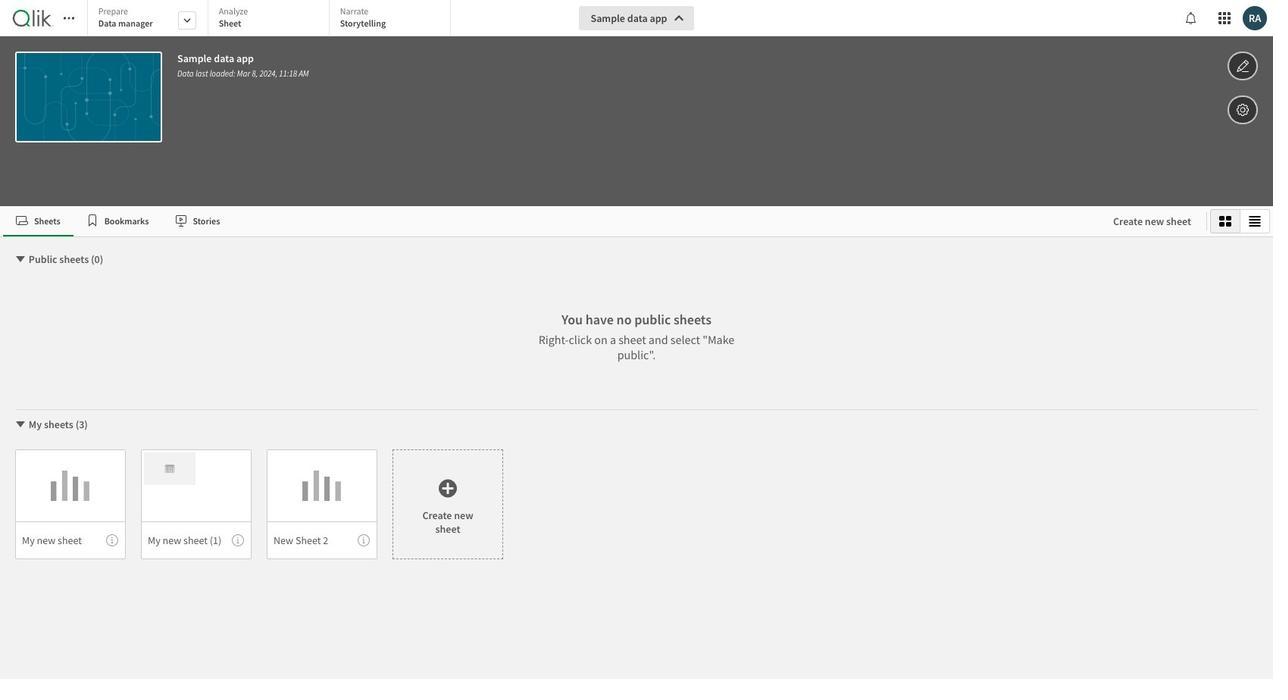 Task type: locate. For each thing, give the bounding box(es) containing it.
0 horizontal spatial menu item
[[15, 521, 126, 559]]

tooltip for my new sheet (1) sheet is selected. press the spacebar or enter key to open my new sheet (1) sheet. use the right and left arrow keys to navigate. element at bottom left
[[232, 534, 244, 546]]

2 tooltip from the left
[[232, 534, 244, 546]]

2 collapse image from the top
[[14, 418, 27, 430]]

tooltip
[[106, 534, 118, 546], [232, 534, 244, 546], [358, 534, 370, 546]]

1 tooltip from the left
[[106, 534, 118, 546]]

application
[[0, 0, 1273, 679]]

1 horizontal spatial tooltip
[[232, 534, 244, 546]]

tooltip inside the new sheet 2 sheet is selected. press the spacebar or enter key to open new sheet 2 sheet. use the right and left arrow keys to navigate. element
[[358, 534, 370, 546]]

3 menu item from the left
[[267, 521, 377, 559]]

1 menu item from the left
[[15, 521, 126, 559]]

tooltip for the new sheet 2 sheet is selected. press the spacebar or enter key to open new sheet 2 sheet. use the right and left arrow keys to navigate. element
[[358, 534, 370, 546]]

menu item for my new sheet sheet is selected. press the spacebar or enter key to open my new sheet sheet. use the right and left arrow keys to navigate. element
[[15, 521, 126, 559]]

2 horizontal spatial tooltip
[[358, 534, 370, 546]]

tooltip inside my new sheet (1) sheet is selected. press the spacebar or enter key to open my new sheet (1) sheet. use the right and left arrow keys to navigate. element
[[232, 534, 244, 546]]

toolbar
[[0, 0, 1273, 206]]

1 vertical spatial collapse image
[[14, 418, 27, 430]]

1 collapse image from the top
[[14, 253, 27, 265]]

0 horizontal spatial tooltip
[[106, 534, 118, 546]]

menu item
[[15, 521, 126, 559], [141, 521, 252, 559], [267, 521, 377, 559]]

my new sheet (1) sheet is selected. press the spacebar or enter key to open my new sheet (1) sheet. use the right and left arrow keys to navigate. element
[[141, 449, 252, 559]]

group
[[1210, 209, 1270, 233]]

2 menu item from the left
[[141, 521, 252, 559]]

1 vertical spatial tab list
[[3, 206, 1098, 236]]

1 horizontal spatial menu item
[[141, 521, 252, 559]]

my new sheet sheet is selected. press the spacebar or enter key to open my new sheet sheet. use the right and left arrow keys to navigate. element
[[15, 449, 126, 559]]

tab list
[[87, 0, 456, 38], [3, 206, 1098, 236]]

3 tooltip from the left
[[358, 534, 370, 546]]

tooltip inside my new sheet sheet is selected. press the spacebar or enter key to open my new sheet sheet. use the right and left arrow keys to navigate. element
[[106, 534, 118, 546]]

0 vertical spatial collapse image
[[14, 253, 27, 265]]

collapse image
[[14, 253, 27, 265], [14, 418, 27, 430]]

2 horizontal spatial menu item
[[267, 521, 377, 559]]

menu item for the new sheet 2 sheet is selected. press the spacebar or enter key to open new sheet 2 sheet. use the right and left arrow keys to navigate. element
[[267, 521, 377, 559]]



Task type: describe. For each thing, give the bounding box(es) containing it.
list view image
[[1249, 215, 1261, 227]]

app options image
[[1236, 101, 1250, 119]]

grid view image
[[1219, 215, 1232, 227]]

0 vertical spatial tab list
[[87, 0, 456, 38]]

tooltip for my new sheet sheet is selected. press the spacebar or enter key to open my new sheet sheet. use the right and left arrow keys to navigate. element
[[106, 534, 118, 546]]

edit image
[[1236, 57, 1250, 75]]

menu item for my new sheet (1) sheet is selected. press the spacebar or enter key to open my new sheet (1) sheet. use the right and left arrow keys to navigate. element at bottom left
[[141, 521, 252, 559]]

new sheet 2 sheet is selected. press the spacebar or enter key to open new sheet 2 sheet. use the right and left arrow keys to navigate. element
[[267, 449, 377, 559]]



Task type: vqa. For each thing, say whether or not it's contained in the screenshot.
Tooltip associated with MY NEW SHEET (1) SHEET IS SELECTED. PRESS THE SPACEBAR OR ENTER KEY TO OPEN MY NEW SHEET (1) SHEET. USE THE RIGHT AND LEFT ARROW KEYS TO NAVIGATE. element
yes



